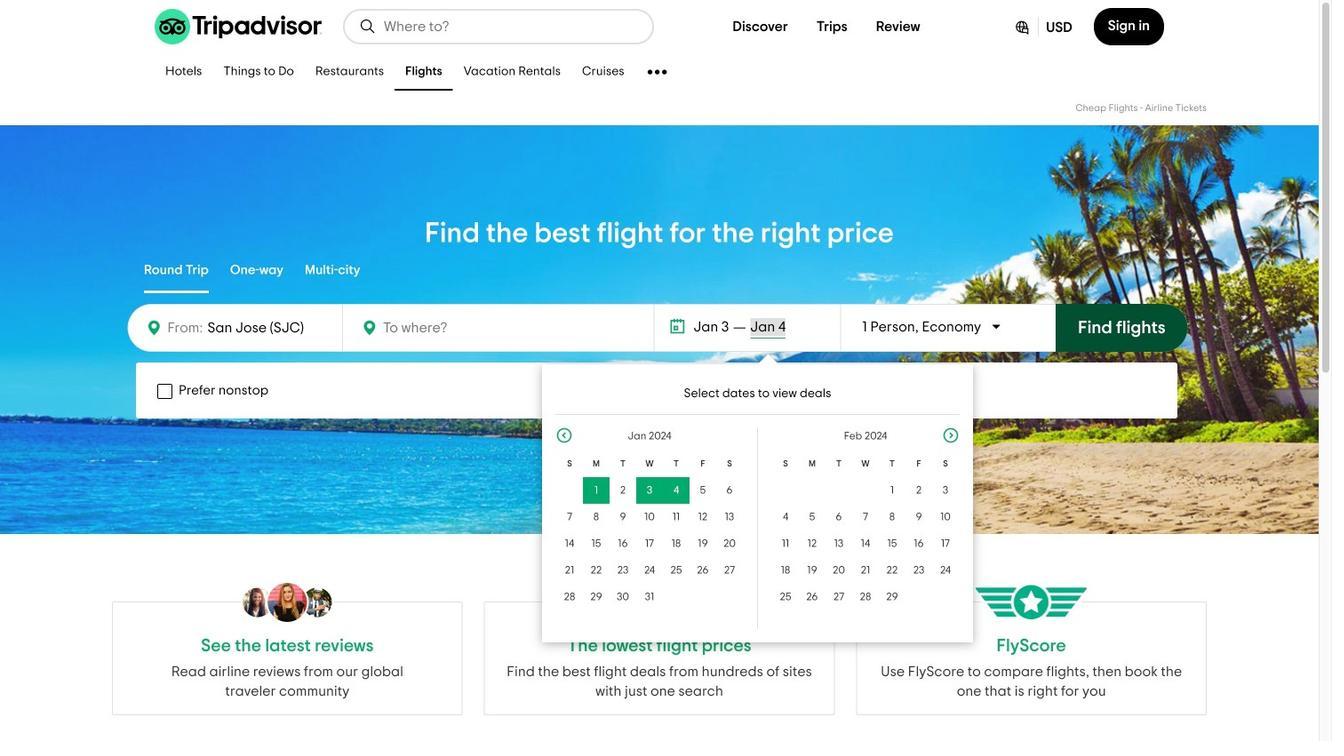 Task type: describe. For each thing, give the bounding box(es) containing it.
To where? text field
[[378, 316, 546, 339]]

From where? text field
[[203, 315, 331, 340]]

tripadvisor image
[[155, 9, 322, 44]]

Search search field
[[384, 19, 638, 35]]



Task type: vqa. For each thing, say whether or not it's contained in the screenshot.
SEARCH BOX
yes



Task type: locate. For each thing, give the bounding box(es) containing it.
None search field
[[345, 11, 652, 43]]

search image
[[359, 18, 377, 36]]



